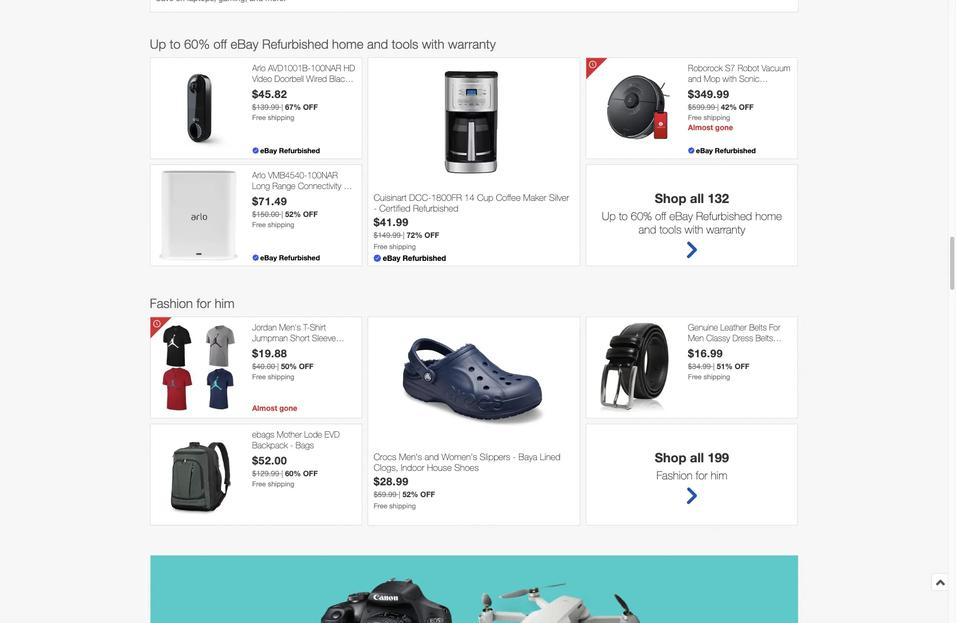 Task type: describe. For each thing, give the bounding box(es) containing it.
shop all 132 up to 60% off ebay refurbished home and tools with warranty
[[602, 191, 783, 236]]

off inside $349.99 $599.99 | 42% off free shipping almost gone
[[739, 102, 754, 111]]

connectivity
[[298, 181, 342, 191]]

maker
[[524, 192, 547, 203]]

| inside crocs men's and women's slippers - baya lined clogs, indoor house shoes $28.99 $59.99 | 52% off free shipping
[[399, 491, 401, 499]]

backpack
[[252, 441, 288, 450]]

0 horizontal spatial gone
[[280, 404, 298, 413]]

evd
[[325, 430, 340, 440]]

coffee
[[496, 192, 521, 203]]

refurbished down the $71.49 $150.00 | 52% off free shipping
[[279, 254, 320, 262]]

s7
[[726, 64, 736, 73]]

100nar for $45.82
[[311, 64, 342, 73]]

cuisinart dcc-1800fr 14 cup coffee maker silver - certified refurbished $41.99 $149.99 | 72% off free shipping
[[374, 192, 570, 251]]

$16.99
[[689, 347, 724, 360]]

genuine leather belts for men classy dress belts mens belt many colors & sizes
[[689, 323, 781, 364]]

$41.99
[[374, 216, 409, 228]]

arlo for $45.82
[[252, 64, 266, 73]]

$139.99
[[252, 103, 279, 111]]

tee
[[291, 354, 304, 364]]

all for 132
[[691, 191, 705, 206]]

1 vertical spatial almost
[[252, 404, 277, 413]]

almost inside $349.99 $599.99 | 42% off free shipping almost gone
[[689, 123, 714, 132]]

refurbished up "vmb4540-"
[[279, 147, 320, 155]]

crocs men's and women's slippers - baya lined clogs, indoor house shoes link
[[374, 452, 575, 475]]

ebay inside "shop all 132 up to 60% off ebay refurbished home and tools with warranty"
[[670, 210, 693, 223]]

&
[[774, 344, 779, 353]]

- inside crocs men's and women's slippers - baya lined clogs, indoor house shoes $28.99 $59.99 | 52% off free shipping
[[513, 452, 516, 463]]

home inside "shop all 132 up to 60% off ebay refurbished home and tools with warranty"
[[756, 210, 783, 223]]

0 horizontal spatial to
[[170, 37, 181, 52]]

0 horizontal spatial home
[[332, 37, 364, 52]]

arlo vmb4540-100nar long range connectivity pro smarthub - certified refurbished link
[[252, 171, 357, 211]]

shop for shop all 132
[[655, 191, 687, 206]]

lode
[[304, 430, 322, 440]]

refurbished inside cuisinart dcc-1800fr 14 cup coffee maker silver - certified refurbished $41.99 $149.99 | 72% off free shipping
[[413, 203, 459, 214]]

shirt
[[310, 323, 326, 333]]

basketball
[[252, 354, 289, 364]]

- inside ebags mother lode evd backpack - bags $52.00 $129.99 | 60% off free shipping
[[290, 441, 293, 450]]

classy
[[707, 333, 731, 343]]

0 horizontal spatial up
[[150, 37, 166, 52]]

14
[[465, 192, 475, 203]]

jumpman
[[252, 333, 288, 343]]

shipping inside the $71.49 $150.00 | 52% off free shipping
[[268, 221, 295, 229]]

baya
[[519, 452, 538, 463]]

colors
[[749, 344, 772, 353]]

0 horizontal spatial tools
[[392, 37, 419, 52]]

and inside roborock s7 robot vacuum and mop with sonic mopping 2500pa-certified refurbished
[[689, 74, 702, 83]]

sonic
[[740, 74, 760, 83]]

genuine
[[689, 323, 719, 333]]

leather
[[721, 323, 747, 333]]

off inside the $16.99 $34.99 | 51% off free shipping
[[735, 362, 750, 371]]

mens
[[689, 344, 709, 353]]

0 horizontal spatial fashion
[[150, 296, 193, 311]]

fashion for him
[[150, 296, 235, 311]]

free inside crocs men's and women's slippers - baya lined clogs, indoor house shoes $28.99 $59.99 | 52% off free shipping
[[374, 503, 388, 511]]

off inside crocs men's and women's slippers - baya lined clogs, indoor house shoes $28.99 $59.99 | 52% off free shipping
[[421, 490, 435, 499]]

shop for shop all 199
[[655, 451, 687, 466]]

him inside shop all 199 fashion for him
[[711, 469, 728, 482]]

roborock s7 robot vacuum and mop with sonic mopping 2500pa-certified refurbished link
[[689, 64, 793, 104]]

many
[[727, 344, 746, 353]]

| inside $19.88 $40.00 | 50% off free shipping
[[277, 362, 279, 371]]

shoes
[[455, 463, 479, 474]]

for inside shop all 199 fashion for him
[[696, 469, 708, 482]]

certified for connectivity
[[296, 191, 326, 201]]

lined
[[540, 452, 561, 463]]

with inside roborock s7 robot vacuum and mop with sonic mopping 2500pa-certified refurbished
[[723, 74, 737, 83]]

- inside cuisinart dcc-1800fr 14 cup coffee maker silver - certified refurbished $41.99 $149.99 | 72% off free shipping
[[374, 203, 377, 214]]

women's
[[442, 452, 477, 463]]

off inside cuisinart dcc-1800fr 14 cup coffee maker silver - certified refurbished $41.99 $149.99 | 72% off free shipping
[[425, 231, 440, 240]]

$129.99
[[252, 470, 279, 478]]

free inside ebags mother lode evd backpack - bags $52.00 $129.99 | 60% off free shipping
[[252, 480, 266, 488]]

gone inside $349.99 $599.99 | 42% off free shipping almost gone
[[716, 123, 734, 132]]

shipping inside crocs men's and women's slippers - baya lined clogs, indoor house shoes $28.99 $59.99 | 52% off free shipping
[[390, 503, 416, 511]]

slippers
[[480, 452, 511, 463]]

fashion inside shop all 199 fashion for him
[[657, 469, 693, 482]]

jordan men's t-shirt jumpman short sleeve crew athletic active basketball tee link
[[252, 323, 357, 364]]

72%
[[407, 231, 423, 240]]

arlo for $71.49
[[252, 171, 266, 180]]

indoor
[[401, 463, 425, 474]]

cuisinart
[[374, 192, 407, 203]]

$40.00
[[252, 362, 275, 371]]

active
[[302, 344, 323, 353]]

$45.82
[[252, 87, 287, 100]]

hd
[[344, 64, 355, 73]]

ebay refurbished for $45.82
[[260, 147, 320, 155]]

men's for and
[[399, 452, 422, 463]]

shipping inside ebags mother lode evd backpack - bags $52.00 $129.99 | 60% off free shipping
[[268, 480, 295, 488]]

tools inside "shop all 132 up to 60% off ebay refurbished home and tools with warranty"
[[660, 223, 682, 236]]

- inside arlo vmb4540-100nar long range connectivity pro smarthub - certified refurbished
[[291, 191, 294, 201]]

$16.99 $34.99 | 51% off free shipping
[[689, 347, 750, 381]]

ebay refurbished for $71.49
[[260, 254, 320, 262]]

dress
[[733, 333, 754, 343]]

60% inside ebags mother lode evd backpack - bags $52.00 $129.99 | 60% off free shipping
[[285, 469, 301, 478]]

$349.99 $599.99 | 42% off free shipping almost gone
[[689, 87, 754, 132]]

$45.82 $139.99 | 67% off free shipping
[[252, 87, 318, 122]]

up to 60% off ebay refurbished home and tools with warranty
[[150, 37, 496, 52]]

$149.99
[[374, 231, 401, 240]]

$599.99
[[689, 103, 716, 111]]

$34.99
[[689, 362, 711, 371]]

avd1001b-
[[268, 64, 311, 73]]

off inside "shop all 132 up to 60% off ebay refurbished home and tools with warranty"
[[656, 210, 667, 223]]

crocs men's and women's slippers - baya lined clogs, indoor house shoes $28.99 $59.99 | 52% off free shipping
[[374, 452, 561, 511]]

199
[[708, 451, 730, 466]]

132
[[708, 191, 730, 206]]

t-
[[303, 323, 310, 333]]

cup
[[477, 192, 494, 203]]

range
[[273, 181, 296, 191]]

42%
[[722, 102, 737, 111]]

$19.88
[[252, 347, 287, 360]]

free inside the $71.49 $150.00 | 52% off free shipping
[[252, 221, 266, 229]]

ebags mother lode evd backpack - bags $52.00 $129.99 | 60% off free shipping
[[252, 430, 340, 488]]

men
[[689, 333, 704, 343]]

free inside cuisinart dcc-1800fr 14 cup coffee maker silver - certified refurbished $41.99 $149.99 | 72% off free shipping
[[374, 243, 388, 251]]

ebags
[[252, 430, 275, 440]]

shipping inside $19.88 $40.00 | 50% off free shipping
[[268, 373, 295, 381]]

$150.00
[[252, 210, 279, 219]]

$28.99
[[374, 475, 409, 488]]

arlo vmb4540-100nar long range connectivity pro smarthub - certified refurbished
[[252, 171, 356, 211]]

free inside $45.82 $139.99 | 67% off free shipping
[[252, 114, 266, 122]]

refurbished inside "shop all 132 up to 60% off ebay refurbished home and tools with warranty"
[[697, 210, 753, 223]]

refurbished up the "avd1001b-"
[[262, 37, 329, 52]]

long
[[252, 181, 270, 191]]

off inside $19.88 $40.00 | 50% off free shipping
[[299, 362, 314, 371]]

shipping inside the $16.99 $34.99 | 51% off free shipping
[[704, 373, 731, 381]]

$71.49
[[252, 195, 287, 207]]



Task type: locate. For each thing, give the bounding box(es) containing it.
belts left for
[[750, 323, 767, 333]]

ebay
[[231, 37, 259, 52], [260, 147, 277, 155], [697, 147, 713, 155], [670, 210, 693, 223], [260, 254, 277, 262], [383, 254, 401, 263]]

shop all 199 fashion for him
[[655, 451, 730, 482]]

2 all from the top
[[691, 451, 705, 466]]

refurbished down "72%" on the left top
[[403, 254, 446, 263]]

shop left 132
[[655, 191, 687, 206]]

ebags mother lode evd backpack - bags link
[[252, 430, 357, 451]]

| inside $45.82 $139.99 | 67% off free shipping
[[282, 103, 283, 111]]

refurbished down wired
[[284, 84, 327, 94]]

1 horizontal spatial for
[[696, 469, 708, 482]]

refurbished inside roborock s7 robot vacuum and mop with sonic mopping 2500pa-certified refurbished
[[689, 94, 731, 104]]

certified inside roborock s7 robot vacuum and mop with sonic mopping 2500pa-certified refurbished
[[754, 84, 783, 94]]

100nar for $71.49
[[307, 171, 338, 180]]

100nar inside arlo avd1001b-100nar hd video doorbell wired black – certified refurbished
[[311, 64, 342, 73]]

1 vertical spatial shop
[[655, 451, 687, 466]]

$71.49 $150.00 | 52% off free shipping
[[252, 195, 318, 229]]

jordan
[[252, 323, 277, 333]]

free inside $349.99 $599.99 | 42% off free shipping almost gone
[[689, 114, 702, 122]]

51%
[[717, 362, 733, 371]]

| right $129.99
[[282, 470, 283, 478]]

free down $59.99
[[374, 503, 388, 511]]

doorbell
[[275, 74, 304, 83]]

roborock
[[689, 64, 723, 73]]

arlo
[[252, 64, 266, 73], [252, 171, 266, 180]]

cuisinart dcc-1800fr 14 cup coffee maker silver - certified refurbished link
[[374, 192, 575, 216]]

60% inside "shop all 132 up to 60% off ebay refurbished home and tools with warranty"
[[631, 210, 653, 223]]

$19.88 $40.00 | 50% off free shipping
[[252, 347, 314, 381]]

1 horizontal spatial with
[[685, 223, 704, 236]]

all left 199
[[691, 451, 705, 466]]

refurbished
[[262, 37, 329, 52], [284, 84, 327, 94], [689, 94, 731, 104], [279, 147, 320, 155], [715, 147, 756, 155], [252, 202, 295, 211], [413, 203, 459, 214], [697, 210, 753, 223], [279, 254, 320, 262], [403, 254, 446, 263]]

0 horizontal spatial almost
[[252, 404, 277, 413]]

1 vertical spatial up
[[602, 210, 616, 223]]

shipping down 50%
[[268, 373, 295, 381]]

sizes
[[689, 354, 707, 364]]

vmb4540-
[[268, 171, 307, 180]]

bags
[[296, 441, 314, 450]]

certified for coffee
[[380, 203, 411, 214]]

pro
[[344, 181, 356, 191]]

almost up 'ebags'
[[252, 404, 277, 413]]

- down cuisinart
[[374, 203, 377, 214]]

refurbished down mopping
[[689, 94, 731, 104]]

0 vertical spatial all
[[691, 191, 705, 206]]

black
[[330, 74, 349, 83]]

shop inside shop all 199 fashion for him
[[655, 451, 687, 466]]

house
[[427, 463, 452, 474]]

free down $34.99
[[689, 373, 702, 381]]

off
[[214, 37, 227, 52], [303, 102, 318, 111], [739, 102, 754, 111], [303, 210, 318, 219], [656, 210, 667, 223], [425, 231, 440, 240], [299, 362, 314, 371], [735, 362, 750, 371], [303, 469, 318, 478], [421, 490, 435, 499]]

2 horizontal spatial 60%
[[631, 210, 653, 223]]

certified inside cuisinart dcc-1800fr 14 cup coffee maker silver - certified refurbished $41.99 $149.99 | 72% off free shipping
[[380, 203, 411, 214]]

$349.99
[[689, 87, 730, 100]]

1 vertical spatial him
[[711, 469, 728, 482]]

| right $150.00
[[282, 210, 283, 219]]

0 vertical spatial almost
[[689, 123, 714, 132]]

1 vertical spatial arlo
[[252, 171, 266, 180]]

0 vertical spatial belts
[[750, 323, 767, 333]]

smarthub
[[252, 191, 289, 201]]

off inside $45.82 $139.99 | 67% off free shipping
[[303, 102, 318, 111]]

off inside the $71.49 $150.00 | 52% off free shipping
[[303, 210, 318, 219]]

ebay refurbished down the $71.49 $150.00 | 52% off free shipping
[[260, 254, 320, 262]]

1 horizontal spatial fashion
[[657, 469, 693, 482]]

men's for t-
[[279, 323, 301, 333]]

men's inside crocs men's and women's slippers - baya lined clogs, indoor house shoes $28.99 $59.99 | 52% off free shipping
[[399, 452, 422, 463]]

shipping inside cuisinart dcc-1800fr 14 cup coffee maker silver - certified refurbished $41.99 $149.99 | 72% off free shipping
[[390, 243, 416, 251]]

0 vertical spatial for
[[197, 296, 211, 311]]

with inside "shop all 132 up to 60% off ebay refurbished home and tools with warranty"
[[685, 223, 704, 236]]

100nar up wired
[[311, 64, 342, 73]]

robot
[[738, 64, 760, 73]]

1 horizontal spatial up
[[602, 210, 616, 223]]

free down $599.99
[[689, 114, 702, 122]]

| right $59.99
[[399, 491, 401, 499]]

| inside cuisinart dcc-1800fr 14 cup coffee maker silver - certified refurbished $41.99 $149.99 | 72% off free shipping
[[403, 231, 405, 240]]

| left 42%
[[718, 103, 719, 111]]

| inside the $71.49 $150.00 | 52% off free shipping
[[282, 210, 283, 219]]

ebay refurbished up "vmb4540-"
[[260, 147, 320, 155]]

1 horizontal spatial to
[[619, 210, 628, 223]]

2 horizontal spatial with
[[723, 74, 737, 83]]

for
[[770, 323, 781, 333]]

belt
[[711, 344, 724, 353]]

refurbished down "1800fr"
[[413, 203, 459, 214]]

certified down connectivity
[[296, 191, 326, 201]]

certified down "sonic"
[[754, 84, 783, 94]]

1 horizontal spatial almost
[[689, 123, 714, 132]]

1 arlo from the top
[[252, 64, 266, 73]]

refurbished inside arlo vmb4540-100nar long range connectivity pro smarthub - certified refurbished
[[252, 202, 295, 211]]

gone down 42%
[[716, 123, 734, 132]]

1 vertical spatial to
[[619, 210, 628, 223]]

home
[[332, 37, 364, 52], [756, 210, 783, 223]]

1 horizontal spatial warranty
[[707, 223, 746, 236]]

free down $150.00
[[252, 221, 266, 229]]

arlo avd1001b-100nar hd video doorbell wired black – certified refurbished link
[[252, 64, 357, 94]]

men's up short
[[279, 323, 301, 333]]

52% down $71.49
[[285, 210, 301, 219]]

shipping inside $45.82 $139.99 | 67% off free shipping
[[268, 114, 295, 122]]

refurbished down 132
[[697, 210, 753, 223]]

silver
[[549, 192, 570, 203]]

0 vertical spatial 60%
[[184, 37, 210, 52]]

52% inside crocs men's and women's slippers - baya lined clogs, indoor house shoes $28.99 $59.99 | 52% off free shipping
[[403, 490, 419, 499]]

up inside "shop all 132 up to 60% off ebay refurbished home and tools with warranty"
[[602, 210, 616, 223]]

1 vertical spatial all
[[691, 451, 705, 466]]

- down mother
[[290, 441, 293, 450]]

almost down $599.99
[[689, 123, 714, 132]]

0 vertical spatial arlo
[[252, 64, 266, 73]]

certified
[[252, 84, 282, 94], [754, 84, 783, 94], [296, 191, 326, 201], [380, 203, 411, 214]]

1 horizontal spatial gone
[[716, 123, 734, 132]]

60%
[[184, 37, 210, 52], [631, 210, 653, 223], [285, 469, 301, 478]]

shipping
[[268, 114, 295, 122], [704, 114, 731, 122], [268, 221, 295, 229], [390, 243, 416, 251], [268, 373, 295, 381], [704, 373, 731, 381], [268, 480, 295, 488], [390, 503, 416, 511]]

refurbished inside arlo avd1001b-100nar hd video doorbell wired black – certified refurbished
[[284, 84, 327, 94]]

| left 51%
[[714, 362, 715, 371]]

| left 67% at the left of the page
[[282, 103, 283, 111]]

1 horizontal spatial men's
[[399, 452, 422, 463]]

arlo up video
[[252, 64, 266, 73]]

50%
[[281, 362, 297, 371]]

ebay refurbished down "72%" on the left top
[[383, 254, 446, 263]]

1 vertical spatial 100nar
[[307, 171, 338, 180]]

0 vertical spatial fashion
[[150, 296, 193, 311]]

0 horizontal spatial with
[[422, 37, 445, 52]]

- down "range"
[[291, 191, 294, 201]]

1 all from the top
[[691, 191, 705, 206]]

0 vertical spatial with
[[422, 37, 445, 52]]

| left "72%" on the left top
[[403, 231, 405, 240]]

and
[[367, 37, 388, 52], [689, 74, 702, 83], [639, 223, 657, 236], [425, 452, 439, 463]]

ebay refurbished down $349.99 $599.99 | 42% off free shipping almost gone at the right top of page
[[697, 147, 756, 155]]

fashion
[[150, 296, 193, 311], [657, 469, 693, 482]]

| inside ebags mother lode evd backpack - bags $52.00 $129.99 | 60% off free shipping
[[282, 470, 283, 478]]

shipping down $150.00
[[268, 221, 295, 229]]

crocs
[[374, 452, 397, 463]]

gone up mother
[[280, 404, 298, 413]]

2500pa-
[[723, 84, 754, 94]]

free down the $139.99
[[252, 114, 266, 122]]

| inside $349.99 $599.99 | 42% off free shipping almost gone
[[718, 103, 719, 111]]

arlo inside arlo avd1001b-100nar hd video doorbell wired black – certified refurbished
[[252, 64, 266, 73]]

refurbished down the smarthub on the left top
[[252, 202, 295, 211]]

0 horizontal spatial for
[[197, 296, 211, 311]]

shop left 199
[[655, 451, 687, 466]]

100nar
[[311, 64, 342, 73], [307, 171, 338, 180]]

$52.00
[[252, 454, 287, 467]]

jordan men's t-shirt jumpman short sleeve crew athletic active basketball tee
[[252, 323, 336, 364]]

shop inside "shop all 132 up to 60% off ebay refurbished home and tools with warranty"
[[655, 191, 687, 206]]

2 shop from the top
[[655, 451, 687, 466]]

2 vertical spatial with
[[685, 223, 704, 236]]

almost
[[689, 123, 714, 132], [252, 404, 277, 413]]

arlo inside arlo vmb4540-100nar long range connectivity pro smarthub - certified refurbished
[[252, 171, 266, 180]]

short
[[290, 333, 310, 343]]

free inside $19.88 $40.00 | 50% off free shipping
[[252, 373, 266, 381]]

ebay refurbished for $41.99
[[383, 254, 446, 263]]

vacuum
[[762, 64, 791, 73]]

2 vertical spatial 60%
[[285, 469, 301, 478]]

men's
[[279, 323, 301, 333], [399, 452, 422, 463]]

0 horizontal spatial him
[[215, 296, 235, 311]]

certified for doorbell
[[252, 84, 282, 94]]

shipping down $59.99
[[390, 503, 416, 511]]

0 vertical spatial to
[[170, 37, 181, 52]]

0 vertical spatial 52%
[[285, 210, 301, 219]]

all left 132
[[691, 191, 705, 206]]

0 vertical spatial gone
[[716, 123, 734, 132]]

and inside crocs men's and women's slippers - baya lined clogs, indoor house shoes $28.99 $59.99 | 52% off free shipping
[[425, 452, 439, 463]]

shipping inside $349.99 $599.99 | 42% off free shipping almost gone
[[704, 114, 731, 122]]

arlo up long
[[252, 171, 266, 180]]

tools
[[392, 37, 419, 52], [660, 223, 682, 236]]

almost gone
[[252, 404, 298, 413]]

–
[[352, 74, 356, 83]]

100nar inside arlo vmb4540-100nar long range connectivity pro smarthub - certified refurbished
[[307, 171, 338, 180]]

shipping down 67% at the left of the page
[[268, 114, 295, 122]]

up
[[150, 37, 166, 52], [602, 210, 616, 223]]

shop
[[655, 191, 687, 206], [655, 451, 687, 466]]

1 vertical spatial warranty
[[707, 223, 746, 236]]

certified inside arlo vmb4540-100nar long range connectivity pro smarthub - certified refurbished
[[296, 191, 326, 201]]

mop
[[704, 74, 721, 83]]

0 vertical spatial him
[[215, 296, 235, 311]]

arlo avd1001b-100nar hd video doorbell wired black – certified refurbished
[[252, 64, 356, 94]]

free inside the $16.99 $34.99 | 51% off free shipping
[[689, 373, 702, 381]]

1 vertical spatial gone
[[280, 404, 298, 413]]

| left 50%
[[277, 362, 279, 371]]

belts up colors
[[756, 333, 774, 343]]

shipping down "72%" on the left top
[[390, 243, 416, 251]]

warranty inside "shop all 132 up to 60% off ebay refurbished home and tools with warranty"
[[707, 223, 746, 236]]

1 vertical spatial with
[[723, 74, 737, 83]]

0 horizontal spatial 52%
[[285, 210, 301, 219]]

ebay refurbished
[[260, 147, 320, 155], [697, 147, 756, 155], [260, 254, 320, 262], [383, 254, 446, 263]]

- left baya
[[513, 452, 516, 463]]

1 horizontal spatial him
[[711, 469, 728, 482]]

1800fr
[[432, 192, 462, 203]]

0 vertical spatial warranty
[[448, 37, 496, 52]]

52% inside the $71.49 $150.00 | 52% off free shipping
[[285, 210, 301, 219]]

0 vertical spatial shop
[[655, 191, 687, 206]]

certified inside arlo avd1001b-100nar hd video doorbell wired black – certified refurbished
[[252, 84, 282, 94]]

67%
[[285, 102, 301, 111]]

all for 199
[[691, 451, 705, 466]]

1 vertical spatial belts
[[756, 333, 774, 343]]

2 arlo from the top
[[252, 171, 266, 180]]

men's up indoor
[[399, 452, 422, 463]]

crew
[[252, 344, 271, 353]]

clogs,
[[374, 463, 399, 474]]

0 vertical spatial men's
[[279, 323, 301, 333]]

off inside ebags mother lode evd backpack - bags $52.00 $129.99 | 60% off free shipping
[[303, 469, 318, 478]]

0 vertical spatial up
[[150, 37, 166, 52]]

refurbished down $349.99 $599.99 | 42% off free shipping almost gone at the right top of page
[[715, 147, 756, 155]]

free down $149.99
[[374, 243, 388, 251]]

to inside "shop all 132 up to 60% off ebay refurbished home and tools with warranty"
[[619, 210, 628, 223]]

| inside the $16.99 $34.99 | 51% off free shipping
[[714, 362, 715, 371]]

free down $129.99
[[252, 480, 266, 488]]

100nar up connectivity
[[307, 171, 338, 180]]

certified down cuisinart
[[380, 203, 411, 214]]

1 vertical spatial tools
[[660, 223, 682, 236]]

and inside "shop all 132 up to 60% off ebay refurbished home and tools with warranty"
[[639, 223, 657, 236]]

0 vertical spatial home
[[332, 37, 364, 52]]

0 vertical spatial tools
[[392, 37, 419, 52]]

all inside "shop all 132 up to 60% off ebay refurbished home and tools with warranty"
[[691, 191, 705, 206]]

certified down video
[[252, 84, 282, 94]]

$59.99
[[374, 491, 397, 499]]

1 vertical spatial for
[[696, 469, 708, 482]]

0 horizontal spatial men's
[[279, 323, 301, 333]]

1 vertical spatial 52%
[[403, 490, 419, 499]]

all inside shop all 199 fashion for him
[[691, 451, 705, 466]]

shipping down $129.99
[[268, 480, 295, 488]]

shipping down 42%
[[704, 114, 731, 122]]

athletic
[[274, 344, 299, 353]]

52% down $28.99
[[403, 490, 419, 499]]

1 vertical spatial 60%
[[631, 210, 653, 223]]

1 vertical spatial home
[[756, 210, 783, 223]]

1 horizontal spatial 60%
[[285, 469, 301, 478]]

1 horizontal spatial 52%
[[403, 490, 419, 499]]

free down $40.00
[[252, 373, 266, 381]]

1 horizontal spatial home
[[756, 210, 783, 223]]

mother
[[277, 430, 302, 440]]

1 vertical spatial men's
[[399, 452, 422, 463]]

free
[[252, 114, 266, 122], [689, 114, 702, 122], [252, 221, 266, 229], [374, 243, 388, 251], [252, 373, 266, 381], [689, 373, 702, 381], [252, 480, 266, 488], [374, 503, 388, 511]]

0 vertical spatial 100nar
[[311, 64, 342, 73]]

0 horizontal spatial 60%
[[184, 37, 210, 52]]

video
[[252, 74, 272, 83]]

men's inside jordan men's t-shirt jumpman short sleeve crew athletic active basketball tee
[[279, 323, 301, 333]]

1 vertical spatial fashion
[[657, 469, 693, 482]]

sleeve
[[312, 333, 336, 343]]

shipping down 51%
[[704, 373, 731, 381]]

1 shop from the top
[[655, 191, 687, 206]]

warranty
[[448, 37, 496, 52], [707, 223, 746, 236]]

wired
[[306, 74, 327, 83]]

mopping
[[689, 84, 720, 94]]

roborock s7 robot vacuum and mop with sonic mopping 2500pa-certified refurbished
[[689, 64, 791, 104]]

1 horizontal spatial tools
[[660, 223, 682, 236]]

0 horizontal spatial warranty
[[448, 37, 496, 52]]



Task type: vqa. For each thing, say whether or not it's contained in the screenshot.
the bottom 2
no



